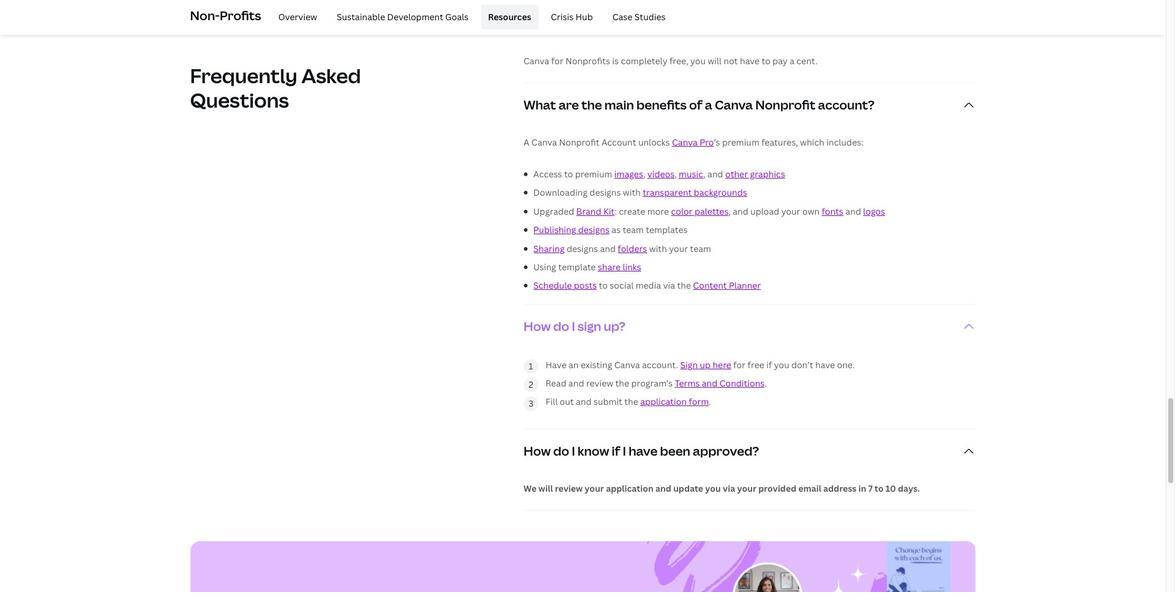 Task type: vqa. For each thing, say whether or not it's contained in the screenshot.
rightmost AM
no



Task type: locate. For each thing, give the bounding box(es) containing it.
sharing
[[533, 243, 565, 254]]

images
[[614, 168, 643, 180]]

access to premium images , videos , music , and other graphics
[[533, 168, 785, 180]]

canva
[[536, 15, 574, 32], [524, 55, 549, 67], [715, 97, 753, 113], [531, 136, 557, 148], [672, 136, 698, 148], [614, 359, 640, 371]]

do left sign on the bottom
[[553, 318, 569, 335]]

account.
[[642, 359, 678, 371]]

your left own
[[781, 205, 800, 217]]

i left sign on the bottom
[[572, 318, 575, 335]]

are
[[559, 97, 579, 113]]

0 horizontal spatial if
[[612, 443, 620, 460]]

with down the templates
[[649, 243, 667, 254]]

canva right "of" at the right of page
[[715, 97, 753, 113]]

1 horizontal spatial a
[[790, 55, 794, 67]]

email
[[798, 483, 821, 494]]

via right the media
[[663, 280, 675, 291]]

upgraded
[[533, 205, 574, 217]]

2 vertical spatial designs
[[567, 243, 598, 254]]

1 do from the top
[[553, 318, 569, 335]]

via
[[663, 280, 675, 291], [723, 483, 735, 494]]

free
[[748, 359, 764, 371]]

1 vertical spatial with
[[649, 243, 667, 254]]

1 vertical spatial review
[[555, 483, 583, 494]]

1 vertical spatial premium
[[575, 168, 612, 180]]

images link
[[614, 168, 643, 180]]

upgraded brand kit : create more color palettes , and upload your own fonts and logos
[[533, 205, 885, 217]]

1 vertical spatial team
[[690, 243, 711, 254]]

1 horizontal spatial with
[[649, 243, 667, 254]]

menu bar
[[266, 5, 673, 29]]

downloading designs with transparent backgrounds
[[533, 187, 747, 198]]

0 horizontal spatial via
[[663, 280, 675, 291]]

.
[[764, 378, 767, 389], [709, 396, 711, 408]]

you
[[690, 55, 706, 67], [774, 359, 789, 371], [705, 483, 721, 494]]

terms and conditions link
[[675, 378, 764, 389]]

0 horizontal spatial premium
[[575, 168, 612, 180]]

1 horizontal spatial via
[[723, 483, 735, 494]]

to left "pay"
[[762, 55, 770, 67]]

0 horizontal spatial a
[[705, 97, 712, 113]]

2 how from the top
[[524, 443, 551, 460]]

1 horizontal spatial have
[[740, 55, 760, 67]]

you right the update
[[705, 483, 721, 494]]

share
[[598, 261, 621, 273]]

benefits
[[636, 97, 687, 113]]

pay
[[773, 55, 788, 67]]

1 horizontal spatial if
[[766, 359, 772, 371]]

frequently asked questions
[[190, 62, 361, 113]]

0 horizontal spatial review
[[555, 483, 583, 494]]

as
[[612, 224, 621, 236]]

non-
[[190, 7, 220, 24]]

with up 'create'
[[623, 187, 641, 198]]

your
[[781, 205, 800, 217], [669, 243, 688, 254], [585, 483, 604, 494], [737, 483, 756, 494]]

, down backgrounds
[[728, 205, 731, 217]]

designs
[[590, 187, 621, 198], [578, 224, 609, 236], [567, 243, 598, 254]]

a inside what are the main benefits of a canva nonprofit account? dropdown button
[[705, 97, 712, 113]]

via down approved?
[[723, 483, 735, 494]]

will right we
[[538, 483, 553, 494]]

0 vertical spatial have
[[740, 55, 760, 67]]

nonprofits
[[566, 55, 610, 67]]

goals
[[445, 11, 469, 23]]

how
[[524, 318, 551, 335], [524, 443, 551, 460]]

graphics
[[750, 168, 785, 180]]

i left know
[[572, 443, 575, 460]]

have right not
[[740, 55, 760, 67]]

out
[[560, 396, 574, 408]]

for left free
[[733, 359, 746, 371]]

2 horizontal spatial for
[[733, 359, 746, 371]]

and down sign up here link
[[702, 378, 717, 389]]

videos link
[[647, 168, 674, 180]]

folders link
[[618, 243, 647, 254]]

the left content
[[677, 280, 691, 291]]

what are the main benefits of a canva nonprofit account?
[[524, 97, 874, 113]]

team down color palettes link
[[690, 243, 711, 254]]

0 horizontal spatial have
[[629, 443, 658, 460]]

more
[[647, 205, 669, 217]]

is
[[524, 15, 533, 32]]

crisis
[[551, 11, 574, 23]]

canva right is
[[536, 15, 574, 32]]

schedule posts link
[[533, 280, 597, 291]]

application down how do i know if i have been approved?
[[606, 483, 653, 494]]

and down an
[[568, 378, 584, 389]]

review
[[586, 378, 613, 389], [555, 483, 583, 494]]

1 vertical spatial will
[[538, 483, 553, 494]]

the right are
[[581, 97, 602, 113]]

1 how from the top
[[524, 318, 551, 335]]

for right crisis
[[576, 15, 595, 32]]

0 vertical spatial .
[[764, 378, 767, 389]]

designs up kit
[[590, 187, 621, 198]]

do for know
[[553, 443, 569, 460]]

how up we
[[524, 443, 551, 460]]

0 horizontal spatial will
[[538, 483, 553, 494]]

0 vertical spatial with
[[623, 187, 641, 198]]

0 vertical spatial do
[[553, 318, 569, 335]]

0 vertical spatial how
[[524, 318, 551, 335]]

review right we
[[555, 483, 583, 494]]

1 vertical spatial designs
[[578, 224, 609, 236]]

you right free,
[[690, 55, 706, 67]]

how for how do i sign up?
[[524, 318, 551, 335]]

one.
[[837, 359, 855, 371]]

a right "of" at the right of page
[[705, 97, 712, 113]]

2 vertical spatial for
[[733, 359, 746, 371]]

1 vertical spatial if
[[612, 443, 620, 460]]

have
[[546, 359, 566, 371]]

have
[[740, 55, 760, 67], [815, 359, 835, 371], [629, 443, 658, 460]]

canva left pro
[[672, 136, 698, 148]]

application
[[640, 396, 687, 408], [606, 483, 653, 494]]

premium right 's
[[722, 136, 759, 148]]

2 vertical spatial nonprofit
[[559, 136, 599, 148]]

1 horizontal spatial team
[[690, 243, 711, 254]]

profits
[[220, 7, 261, 24]]

1 vertical spatial a
[[705, 97, 712, 113]]

submit
[[594, 396, 622, 408]]

fonts
[[822, 205, 843, 217]]

is canva for nonprofit really free?
[[524, 15, 730, 32]]

canva pro link
[[672, 136, 714, 148]]

0 vertical spatial for
[[576, 15, 595, 32]]

overview link
[[271, 5, 324, 29]]

,
[[643, 168, 645, 180], [674, 168, 677, 180], [703, 168, 705, 180], [728, 205, 731, 217]]

publishing designs link
[[533, 224, 609, 236]]

0 vertical spatial designs
[[590, 187, 621, 198]]

how up 'have'
[[524, 318, 551, 335]]

will left not
[[708, 55, 722, 67]]

designs down brand kit link
[[578, 224, 609, 236]]

designs for downloading
[[590, 187, 621, 198]]

review for will
[[555, 483, 583, 494]]

review down existing
[[586, 378, 613, 389]]

1 horizontal spatial premium
[[722, 136, 759, 148]]

non-profits
[[190, 7, 261, 24]]

if right know
[[612, 443, 620, 460]]

how do i sign up? button
[[524, 305, 976, 349]]

pro
[[700, 136, 714, 148]]

how do i know if i have been approved?
[[524, 443, 759, 460]]

2 vertical spatial have
[[629, 443, 658, 460]]

do left know
[[553, 443, 569, 460]]

to right the "posts"
[[599, 280, 608, 291]]

if right free
[[766, 359, 772, 371]]

and up backgrounds
[[707, 168, 723, 180]]

and left the upload
[[733, 205, 748, 217]]

application down read and review the program's terms and conditions .
[[640, 396, 687, 408]]

do for sign
[[553, 318, 569, 335]]

for left nonprofits
[[551, 55, 563, 67]]

sharing designs and folders with your team
[[533, 243, 711, 254]]

1 vertical spatial for
[[551, 55, 563, 67]]

0 vertical spatial will
[[708, 55, 722, 67]]

0 vertical spatial review
[[586, 378, 613, 389]]

premium left images
[[575, 168, 612, 180]]

1 vertical spatial .
[[709, 396, 711, 408]]

fonts link
[[822, 205, 843, 217]]

the
[[581, 97, 602, 113], [677, 280, 691, 291], [615, 378, 629, 389], [624, 396, 638, 408]]

you left don't on the right of the page
[[774, 359, 789, 371]]

1 horizontal spatial review
[[586, 378, 613, 389]]

team right as
[[623, 224, 644, 236]]

have left one.
[[815, 359, 835, 371]]

0 vertical spatial premium
[[722, 136, 759, 148]]

0 vertical spatial application
[[640, 396, 687, 408]]

links
[[623, 261, 641, 273]]

designs up using template share links
[[567, 243, 598, 254]]

if inside dropdown button
[[612, 443, 620, 460]]

what are the main benefits of a canva nonprofit account? button
[[524, 83, 976, 127]]

0 horizontal spatial for
[[551, 55, 563, 67]]

have left 'been'
[[629, 443, 658, 460]]

and right fonts link
[[845, 205, 861, 217]]

free,
[[669, 55, 688, 67]]

2 do from the top
[[553, 443, 569, 460]]

for
[[576, 15, 595, 32], [551, 55, 563, 67], [733, 359, 746, 371]]

1 vertical spatial do
[[553, 443, 569, 460]]

address
[[823, 483, 856, 494]]

designs for publishing
[[578, 224, 609, 236]]

1 horizontal spatial .
[[764, 378, 767, 389]]

0 horizontal spatial team
[[623, 224, 644, 236]]

1 vertical spatial have
[[815, 359, 835, 371]]

brand kit link
[[576, 205, 615, 217]]

i right know
[[623, 443, 626, 460]]

downloading
[[533, 187, 587, 198]]

questions
[[190, 87, 289, 113]]

create
[[619, 205, 645, 217]]

completely
[[621, 55, 667, 67]]

menu bar containing overview
[[266, 5, 673, 29]]

designs for sharing
[[567, 243, 598, 254]]

1 horizontal spatial for
[[576, 15, 595, 32]]

0 horizontal spatial .
[[709, 396, 711, 408]]

1 vertical spatial nonprofit
[[755, 97, 815, 113]]

1 vertical spatial how
[[524, 443, 551, 460]]

a right "pay"
[[790, 55, 794, 67]]

the inside dropdown button
[[581, 97, 602, 113]]

, up transparent backgrounds link
[[703, 168, 705, 180]]

fill
[[546, 396, 558, 408]]

a
[[790, 55, 794, 67], [705, 97, 712, 113]]

if
[[766, 359, 772, 371], [612, 443, 620, 460]]

schedule
[[533, 280, 572, 291]]

we will review your application and update you via your provided email address in 7 to 10 days.
[[524, 483, 920, 494]]

an
[[569, 359, 579, 371]]

0 vertical spatial team
[[623, 224, 644, 236]]

with
[[623, 187, 641, 198], [649, 243, 667, 254]]



Task type: describe. For each thing, give the bounding box(es) containing it.
sign
[[680, 359, 698, 371]]

here
[[713, 359, 731, 371]]

sharing link
[[533, 243, 565, 254]]

i for know
[[572, 443, 575, 460]]

logos
[[863, 205, 885, 217]]

what
[[524, 97, 556, 113]]

upload
[[750, 205, 779, 217]]

color palettes link
[[671, 205, 728, 217]]

days.
[[898, 483, 920, 494]]

asked
[[301, 62, 361, 89]]

your down know
[[585, 483, 604, 494]]

is canva for nonprofit really free? button
[[524, 2, 976, 46]]

account
[[602, 136, 636, 148]]

access
[[533, 168, 562, 180]]

share links link
[[598, 261, 641, 273]]

's
[[714, 136, 720, 148]]

the right submit
[[624, 396, 638, 408]]

features,
[[761, 136, 798, 148]]

for inside is canva for nonprofit really free? dropdown button
[[576, 15, 595, 32]]

read
[[546, 378, 566, 389]]

publishing
[[533, 224, 576, 236]]

1 vertical spatial application
[[606, 483, 653, 494]]

sign up here link
[[680, 359, 731, 371]]

brand
[[576, 205, 601, 217]]

music link
[[679, 168, 703, 180]]

7
[[868, 483, 873, 494]]

and up share
[[600, 243, 616, 254]]

to up 'downloading'
[[564, 168, 573, 180]]

don't
[[791, 359, 813, 371]]

review for and
[[586, 378, 613, 389]]

0 vertical spatial nonprofit
[[598, 15, 658, 32]]

2 horizontal spatial have
[[815, 359, 835, 371]]

how do i know if i have been approved? button
[[524, 430, 976, 474]]

content
[[693, 280, 727, 291]]

update
[[673, 483, 703, 494]]

0 vertical spatial a
[[790, 55, 794, 67]]

fill out and submit the application form .
[[546, 396, 711, 408]]

to right 7
[[875, 483, 884, 494]]

templates
[[646, 224, 688, 236]]

music
[[679, 168, 703, 180]]

a
[[524, 136, 529, 148]]

0 vertical spatial via
[[663, 280, 675, 291]]

terms
[[675, 378, 700, 389]]

0 vertical spatial you
[[690, 55, 706, 67]]

really
[[660, 15, 695, 32]]

the up fill out and submit the application form .
[[615, 378, 629, 389]]

account?
[[818, 97, 874, 113]]

0 horizontal spatial with
[[623, 187, 641, 198]]

form
[[689, 396, 709, 408]]

crisis hub
[[551, 11, 593, 23]]

folders
[[618, 243, 647, 254]]

2 vertical spatial you
[[705, 483, 721, 494]]

1 vertical spatial via
[[723, 483, 735, 494]]

media
[[636, 280, 661, 291]]

1 horizontal spatial will
[[708, 55, 722, 67]]

program's
[[631, 378, 673, 389]]

know
[[578, 443, 609, 460]]

, left videos
[[643, 168, 645, 180]]

i for sign
[[572, 318, 575, 335]]

we
[[524, 483, 536, 494]]

up?
[[604, 318, 625, 335]]

have inside dropdown button
[[629, 443, 658, 460]]

using
[[533, 261, 556, 273]]

main
[[605, 97, 634, 113]]

in
[[858, 483, 866, 494]]

transparent
[[643, 187, 692, 198]]

color
[[671, 205, 692, 217]]

sign
[[578, 318, 601, 335]]

overview
[[278, 11, 317, 23]]

other graphics link
[[725, 168, 785, 180]]

publishing designs as team templates
[[533, 224, 688, 236]]

10
[[886, 483, 896, 494]]

your down the templates
[[669, 243, 688, 254]]

canva down is
[[524, 55, 549, 67]]

how do i sign up?
[[524, 318, 625, 335]]

social
[[610, 280, 634, 291]]

resources link
[[481, 5, 539, 29]]

logos link
[[863, 205, 885, 217]]

can my team members use my canva for nonprofit account? region
[[524, 0, 976, 10]]

palettes
[[695, 205, 728, 217]]

hub
[[576, 11, 593, 23]]

1 vertical spatial you
[[774, 359, 789, 371]]

0 vertical spatial if
[[766, 359, 772, 371]]

canva right existing
[[614, 359, 640, 371]]

and right out
[[576, 396, 592, 408]]

sustainable development goals
[[337, 11, 469, 23]]

is
[[612, 55, 619, 67]]

unlocks
[[638, 136, 670, 148]]

content planner link
[[693, 280, 761, 291]]

:
[[615, 205, 617, 217]]

posts
[[574, 280, 597, 291]]

your left provided
[[737, 483, 756, 494]]

how for how do i know if i have been approved?
[[524, 443, 551, 460]]

planner
[[729, 280, 761, 291]]

resources
[[488, 11, 531, 23]]

other
[[725, 168, 748, 180]]

transparent backgrounds link
[[643, 187, 747, 198]]

read and review the program's terms and conditions .
[[546, 378, 767, 389]]

using template share links
[[533, 261, 641, 273]]

case studies link
[[605, 5, 673, 29]]

of
[[689, 97, 702, 113]]

application form link
[[640, 396, 709, 408]]

cent.
[[797, 55, 817, 67]]

case
[[612, 11, 632, 23]]

provided
[[758, 483, 796, 494]]

canva right a
[[531, 136, 557, 148]]

includes:
[[826, 136, 863, 148]]

free?
[[698, 15, 730, 32]]

and left the update
[[655, 483, 671, 494]]

, left "music" in the top right of the page
[[674, 168, 677, 180]]



